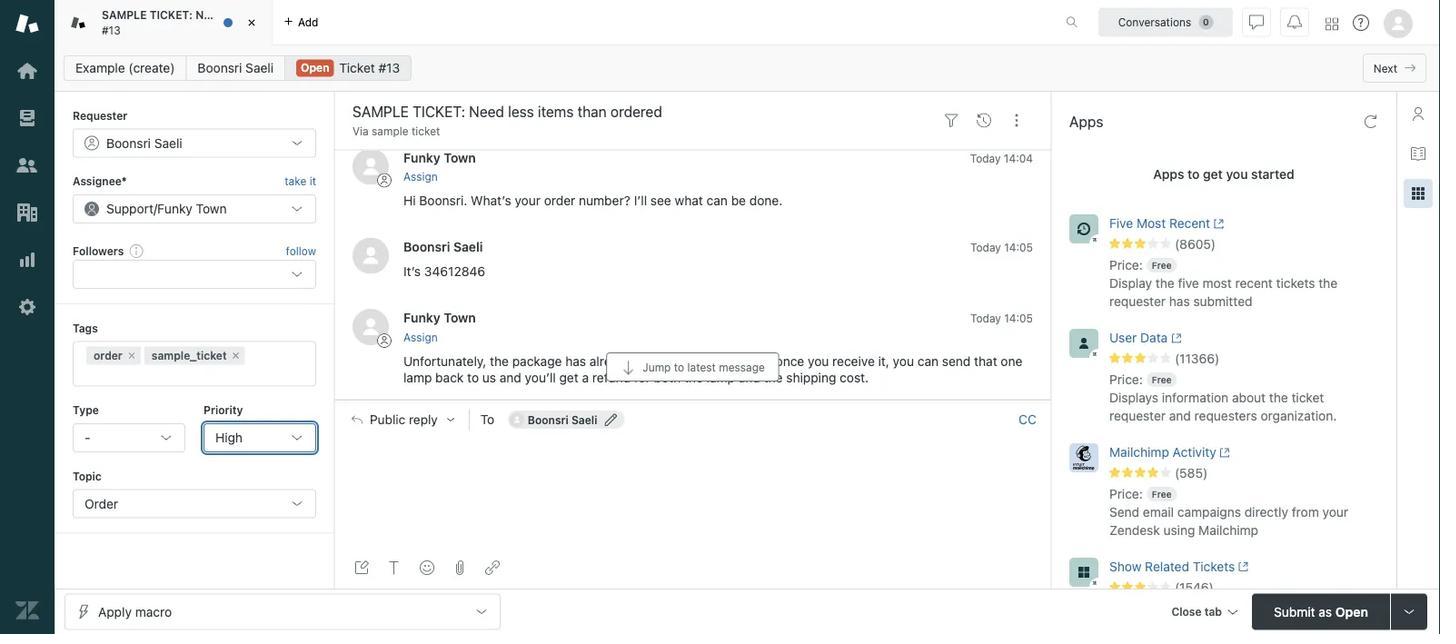 Task type: describe. For each thing, give the bounding box(es) containing it.
events image
[[977, 113, 991, 128]]

3 stars. 11366 reviews. element
[[1109, 351, 1386, 367]]

filter image
[[944, 113, 959, 128]]

conversations button
[[1099, 8, 1233, 37]]

close
[[1172, 606, 1202, 618]]

funky for unfortunately,
[[403, 310, 441, 325]]

today for hi boonsri. what's your order number? i'll see what can be done.
[[970, 151, 1001, 164]]

what
[[675, 192, 703, 207]]

add attachment image
[[453, 561, 467, 575]]

example (create)
[[75, 60, 175, 75]]

tickets
[[1193, 559, 1235, 574]]

display
[[1109, 276, 1152, 291]]

avatar image for unfortunately, the package has already left our warehouse. but once you receive it, you can send that one lamp back to us and you'll get a refund for both the lamp and the shipping cost.
[[353, 309, 389, 345]]

latest
[[687, 361, 716, 374]]

topic element
[[73, 489, 316, 518]]

ticket inside price: free displays information about the ticket requester and requesters organization.
[[1292, 390, 1324, 405]]

five
[[1109, 216, 1133, 231]]

zendesk image
[[15, 599, 39, 622]]

3 stars. 1546 reviews. element
[[1109, 580, 1386, 596]]

data
[[1141, 330, 1168, 345]]

message
[[719, 361, 765, 374]]

number?
[[579, 192, 631, 207]]

- button
[[73, 423, 185, 453]]

free for email
[[1152, 489, 1172, 499]]

show related tickets link
[[1109, 558, 1353, 580]]

to for apps
[[1188, 167, 1200, 182]]

has inside the unfortunately, the package has already left our warehouse. but once you receive it, you can send that one lamp back to us and you'll get a refund for both the lamp and the shipping cost.
[[565, 353, 586, 368]]

has inside price: free display the five most recent tickets the requester has submitted
[[1169, 294, 1190, 309]]

information
[[1162, 390, 1229, 405]]

assign button for hi
[[403, 168, 438, 185]]

take it button
[[285, 172, 316, 191]]

-
[[85, 430, 90, 445]]

order
[[85, 496, 118, 511]]

1 horizontal spatial and
[[739, 369, 760, 384]]

funky town assign for unfortunately,
[[403, 310, 476, 343]]

requester element
[[73, 128, 316, 158]]

customers image
[[15, 154, 39, 177]]

package
[[512, 353, 562, 368]]

#13 tab
[[55, 0, 273, 45]]

the up hide composer image
[[684, 369, 703, 384]]

saeli inside secondary element
[[246, 60, 274, 75]]

about
[[1232, 390, 1266, 405]]

remove image for order
[[126, 350, 137, 361]]

submit
[[1274, 604, 1315, 619]]

apply macro
[[98, 604, 172, 619]]

the up us
[[490, 353, 509, 368]]

mailchimp activity link
[[1109, 443, 1353, 465]]

our
[[659, 353, 678, 368]]

get help image
[[1353, 15, 1369, 31]]

price: free send email campaigns directly from your zendesk using mailchimp
[[1109, 487, 1348, 538]]

unfortunately, the package has already left our warehouse. but once you receive it, you can send that one lamp back to us and you'll get a refund for both the lamp and the shipping cost.
[[403, 353, 1026, 384]]

#13 inside secondary element
[[378, 60, 400, 75]]

once
[[776, 353, 804, 368]]

(opens in a new tab) image for tickets
[[1235, 562, 1249, 573]]

2 avatar image from the top
[[353, 237, 389, 274]]

user data
[[1109, 330, 1168, 345]]

via
[[353, 125, 369, 138]]

it's 34612846
[[403, 264, 485, 279]]

price: for send
[[1109, 487, 1143, 502]]

open inside secondary element
[[301, 61, 329, 74]]

views image
[[15, 106, 39, 130]]

conversations
[[1118, 16, 1192, 29]]

assign button for unfortunately,
[[403, 329, 438, 345]]

(585)
[[1175, 466, 1208, 481]]

one
[[1001, 353, 1023, 368]]

2 vertical spatial today
[[970, 312, 1001, 325]]

boonsri saeli inside conversationlabel "log"
[[403, 239, 483, 254]]

zendesk
[[1109, 523, 1160, 538]]

organization.
[[1261, 408, 1337, 423]]

sample_ticket
[[152, 349, 227, 362]]

apply
[[98, 604, 132, 619]]

close image
[[243, 14, 261, 32]]

price: for displays
[[1109, 372, 1143, 387]]

show related tickets image
[[1069, 558, 1099, 587]]

apps for apps to get you started
[[1153, 167, 1184, 182]]

tab
[[1205, 606, 1222, 618]]

tickets
[[1276, 276, 1315, 291]]

boonsri saeli inside secondary element
[[198, 60, 274, 75]]

secondary element
[[55, 50, 1440, 86]]

funky inside assignee* element
[[157, 201, 193, 216]]

user
[[1109, 330, 1137, 345]]

be
[[731, 192, 746, 207]]

zendesk support image
[[15, 12, 39, 35]]

2 today 14:05 from the top
[[970, 312, 1033, 325]]

boonsri inside secondary element
[[198, 60, 242, 75]]

can inside the unfortunately, the package has already left our warehouse. but once you receive it, you can send that one lamp back to us and you'll get a refund for both the lamp and the shipping cost.
[[918, 353, 939, 368]]

boonsri.
[[419, 192, 467, 207]]

cc button
[[1019, 412, 1037, 428]]

your inside price: free send email campaigns directly from your zendesk using mailchimp
[[1323, 505, 1348, 520]]

knowledge image
[[1411, 146, 1426, 161]]

followers
[[73, 244, 124, 257]]

ticket
[[339, 60, 375, 75]]

jump to latest message button
[[606, 353, 779, 382]]

boonsri inside the requester element
[[106, 135, 151, 150]]

type
[[73, 404, 99, 417]]

boonsri saeli link inside conversationlabel "log"
[[403, 239, 483, 254]]

boonsri saeli right boonsri.saeli@example.com icon
[[528, 413, 597, 426]]

add link (cmd k) image
[[485, 561, 500, 575]]

support
[[106, 201, 154, 216]]

free for the
[[1152, 260, 1172, 270]]

today for it's 34612846
[[970, 241, 1001, 253]]

requester
[[73, 109, 128, 122]]

remove image for sample_ticket
[[230, 350, 241, 361]]

(8605)
[[1175, 237, 1216, 252]]

boonsri saeli link inside secondary element
[[186, 55, 285, 81]]

organizations image
[[15, 201, 39, 224]]

0 vertical spatial mailchimp
[[1109, 445, 1169, 460]]

i'll
[[634, 192, 647, 207]]

user data link
[[1109, 329, 1353, 351]]

followers element
[[73, 260, 316, 289]]

done.
[[749, 192, 783, 207]]

sample
[[372, 125, 409, 138]]

left
[[636, 353, 655, 368]]

funky town link for unfortunately,
[[403, 310, 476, 325]]

the right tickets
[[1319, 276, 1338, 291]]

assignee*
[[73, 175, 127, 188]]

see
[[651, 192, 671, 207]]

1 horizontal spatial you
[[893, 353, 914, 368]]

saeli inside conversationlabel "log"
[[453, 239, 483, 254]]

boonsri.saeli@example.com image
[[510, 413, 524, 427]]

hi boonsri. what's your order number? i'll see what can be done.
[[403, 192, 783, 207]]

close tab
[[1172, 606, 1222, 618]]

Today 14:04 text field
[[970, 151, 1033, 164]]

warehouse.
[[681, 353, 749, 368]]

town for unfortunately,
[[444, 310, 476, 325]]

submit as open
[[1274, 604, 1368, 619]]

ticket #13
[[339, 60, 400, 75]]

example
[[75, 60, 125, 75]]

directly
[[1245, 505, 1288, 520]]

using
[[1164, 523, 1195, 538]]

us
[[482, 369, 496, 384]]

1 horizontal spatial get
[[1203, 167, 1223, 182]]

(1546)
[[1175, 580, 1214, 595]]

get started image
[[15, 59, 39, 83]]

1 vertical spatial order
[[94, 349, 123, 362]]

1 horizontal spatial open
[[1336, 604, 1368, 619]]

14:04
[[1004, 151, 1033, 164]]

info on adding followers image
[[129, 244, 144, 258]]

to inside the unfortunately, the package has already left our warehouse. but once you receive it, you can send that one lamp back to us and you'll get a refund for both the lamp and the shipping cost.
[[467, 369, 479, 384]]

from
[[1292, 505, 1319, 520]]

take it
[[285, 175, 316, 188]]

price: for display
[[1109, 258, 1143, 273]]

five
[[1178, 276, 1199, 291]]

public reply button
[[335, 401, 469, 439]]

boonsri saeli inside the requester element
[[106, 135, 182, 150]]

macro
[[135, 604, 172, 619]]

send
[[942, 353, 971, 368]]

five most recent
[[1109, 216, 1210, 231]]

today 14:04
[[970, 151, 1033, 164]]

tabs tab list
[[55, 0, 1047, 45]]

jump
[[643, 361, 671, 374]]

town inside assignee* element
[[196, 201, 227, 216]]

Subject field
[[349, 101, 931, 123]]

most
[[1137, 216, 1166, 231]]

1 lamp from the left
[[403, 369, 432, 384]]

priority
[[204, 404, 243, 417]]

get inside the unfortunately, the package has already left our warehouse. but once you receive it, you can send that one lamp back to us and you'll get a refund for both the lamp and the shipping cost.
[[559, 369, 579, 384]]

requester inside price: free display the five most recent tickets the requester has submitted
[[1109, 294, 1166, 309]]



Task type: locate. For each thing, give the bounding box(es) containing it.
requester inside price: free displays information about the ticket requester and requesters organization.
[[1109, 408, 1166, 423]]

your right from
[[1323, 505, 1348, 520]]

receive
[[832, 353, 875, 368]]

#13 right ticket
[[378, 60, 400, 75]]

1 vertical spatial funky town link
[[403, 310, 476, 325]]

back
[[435, 369, 464, 384]]

price: up the display
[[1109, 258, 1143, 273]]

insert emojis image
[[420, 561, 434, 575]]

it's
[[403, 264, 421, 279]]

saeli inside the requester element
[[154, 135, 182, 150]]

0 vertical spatial apps
[[1069, 113, 1104, 130]]

town
[[444, 149, 476, 164], [196, 201, 227, 216], [444, 310, 476, 325]]

you left started
[[1226, 167, 1248, 182]]

(opens in a new tab) image
[[1168, 333, 1182, 344], [1216, 447, 1230, 458]]

Today 14:05 text field
[[970, 241, 1033, 253], [970, 312, 1033, 325]]

mailchimp down displays
[[1109, 445, 1169, 460]]

and inside price: free displays information about the ticket requester and requesters organization.
[[1169, 408, 1191, 423]]

user data image
[[1069, 329, 1099, 358]]

boonsri right boonsri.saeli@example.com icon
[[528, 413, 569, 426]]

1 vertical spatial avatar image
[[353, 237, 389, 274]]

has up 'a'
[[565, 353, 586, 368]]

assign button
[[403, 168, 438, 185], [403, 329, 438, 345]]

1 avatar image from the top
[[353, 148, 389, 184]]

14:05 for 2nd today 14:05 text field from the bottom
[[1004, 241, 1033, 253]]

0 horizontal spatial apps
[[1069, 113, 1104, 130]]

0 vertical spatial funky
[[403, 149, 441, 164]]

button displays agent's chat status as invisible. image
[[1249, 15, 1264, 30]]

draft mode image
[[354, 561, 369, 575]]

get up recent in the top of the page
[[1203, 167, 1223, 182]]

apps
[[1069, 113, 1104, 130], [1153, 167, 1184, 182]]

0 vertical spatial your
[[515, 192, 541, 207]]

funky town link up boonsri.
[[403, 149, 476, 164]]

0 vertical spatial has
[[1169, 294, 1190, 309]]

1 vertical spatial funky town assign
[[403, 310, 476, 343]]

1 vertical spatial assign button
[[403, 329, 438, 345]]

2 vertical spatial price:
[[1109, 487, 1143, 502]]

0 vertical spatial can
[[707, 192, 728, 207]]

1 vertical spatial apps
[[1153, 167, 1184, 182]]

2 funky town assign from the top
[[403, 310, 476, 343]]

3 price: from the top
[[1109, 487, 1143, 502]]

both
[[654, 369, 681, 384]]

can
[[707, 192, 728, 207], [918, 353, 939, 368]]

has down "five"
[[1169, 294, 1190, 309]]

next button
[[1363, 54, 1427, 83]]

today 14:05 text field left five most recent image
[[970, 241, 1033, 253]]

1 vertical spatial today 14:05 text field
[[970, 312, 1033, 325]]

take
[[285, 175, 306, 188]]

0 horizontal spatial remove image
[[126, 350, 137, 361]]

campaigns
[[1177, 505, 1241, 520]]

#13 inside tab
[[102, 24, 121, 36]]

0 vertical spatial boonsri saeli link
[[186, 55, 285, 81]]

2 today 14:05 text field from the top
[[970, 312, 1033, 325]]

1 vertical spatial boonsri saeli link
[[403, 239, 483, 254]]

avatar image for hi boonsri. what's your order number? i'll see what can be done.
[[353, 148, 389, 184]]

started
[[1251, 167, 1295, 182]]

1 price: from the top
[[1109, 258, 1143, 273]]

1 horizontal spatial ticket
[[1292, 390, 1324, 405]]

1 remove image from the left
[[126, 350, 137, 361]]

free inside price: free displays information about the ticket requester and requesters organization.
[[1152, 374, 1172, 385]]

tags
[[73, 322, 98, 335]]

already
[[590, 353, 633, 368]]

has
[[1169, 294, 1190, 309], [565, 353, 586, 368]]

2 horizontal spatial to
[[1188, 167, 1200, 182]]

1 assign button from the top
[[403, 168, 438, 185]]

admin image
[[15, 295, 39, 319]]

reporting image
[[15, 248, 39, 272]]

1 assign from the top
[[403, 170, 438, 183]]

zendesk products image
[[1326, 18, 1338, 30]]

boonsri down requester
[[106, 135, 151, 150]]

1 14:05 from the top
[[1004, 241, 1033, 253]]

14:05 up one
[[1004, 312, 1033, 325]]

0 horizontal spatial #13
[[102, 24, 121, 36]]

0 horizontal spatial has
[[565, 353, 586, 368]]

0 vertical spatial requester
[[1109, 294, 1166, 309]]

requesters
[[1195, 408, 1257, 423]]

1 horizontal spatial order
[[544, 192, 575, 207]]

2 funky town link from the top
[[403, 310, 476, 325]]

0 vertical spatial price:
[[1109, 258, 1143, 273]]

funky town assign up 'unfortunately,'
[[403, 310, 476, 343]]

and right us
[[500, 369, 521, 384]]

town for hi
[[444, 149, 476, 164]]

0 vertical spatial funky town assign
[[403, 149, 476, 183]]

4 stars. 585 reviews. element
[[1109, 465, 1386, 482]]

activity
[[1173, 445, 1216, 460]]

cc
[[1019, 412, 1037, 427]]

1 horizontal spatial (opens in a new tab) image
[[1235, 562, 1249, 573]]

and
[[500, 369, 521, 384], [739, 369, 760, 384], [1169, 408, 1191, 423]]

reply
[[409, 412, 438, 427]]

0 horizontal spatial your
[[515, 192, 541, 207]]

0 vertical spatial (opens in a new tab) image
[[1168, 333, 1182, 344]]

(opens in a new tab) image
[[1210, 218, 1224, 229], [1235, 562, 1249, 573]]

apps image
[[1411, 186, 1426, 201]]

apps up the "five most recent"
[[1153, 167, 1184, 182]]

hi
[[403, 192, 416, 207]]

get left 'a'
[[559, 369, 579, 384]]

2 14:05 from the top
[[1004, 312, 1033, 325]]

ticket up 'organization.'
[[1292, 390, 1324, 405]]

0 vertical spatial ticket
[[412, 125, 440, 138]]

you up the shipping
[[808, 353, 829, 368]]

(opens in a new tab) image for activity
[[1216, 447, 1230, 458]]

open left ticket
[[301, 61, 329, 74]]

today down today 14:04
[[970, 241, 1001, 253]]

(opens in a new tab) image for data
[[1168, 333, 1182, 344]]

mailchimp activity image
[[1069, 443, 1099, 472]]

2 assign button from the top
[[403, 329, 438, 345]]

0 horizontal spatial open
[[301, 61, 329, 74]]

shipping
[[786, 369, 836, 384]]

boonsri saeli link down close image
[[186, 55, 285, 81]]

2 vertical spatial avatar image
[[353, 309, 389, 345]]

the inside price: free displays information about the ticket requester and requesters organization.
[[1269, 390, 1288, 405]]

1 vertical spatial ticket
[[1292, 390, 1324, 405]]

0 horizontal spatial lamp
[[403, 369, 432, 384]]

next
[[1374, 62, 1398, 75]]

to right "jump"
[[674, 361, 684, 374]]

0 vertical spatial (opens in a new tab) image
[[1210, 218, 1224, 229]]

it
[[310, 175, 316, 188]]

five most recent image
[[1069, 214, 1099, 244]]

1 vertical spatial open
[[1336, 604, 1368, 619]]

it,
[[878, 353, 889, 368]]

assign button up 'unfortunately,'
[[403, 329, 438, 345]]

2 vertical spatial free
[[1152, 489, 1172, 499]]

price: up send
[[1109, 487, 1143, 502]]

today
[[970, 151, 1001, 164], [970, 241, 1001, 253], [970, 312, 1001, 325]]

remove image
[[126, 350, 137, 361], [230, 350, 241, 361]]

2 horizontal spatial and
[[1169, 408, 1191, 423]]

to
[[480, 412, 495, 427]]

1 funky town link from the top
[[403, 149, 476, 164]]

as
[[1319, 604, 1332, 619]]

0 vertical spatial #13
[[102, 24, 121, 36]]

boonsri saeli link up it's 34612846
[[403, 239, 483, 254]]

0 vertical spatial get
[[1203, 167, 1223, 182]]

your inside conversationlabel "log"
[[515, 192, 541, 207]]

example (create) button
[[64, 55, 187, 81]]

ticket actions image
[[1010, 113, 1024, 128]]

recent
[[1169, 216, 1210, 231]]

boonsri saeli up it's 34612846
[[403, 239, 483, 254]]

to up recent in the top of the page
[[1188, 167, 1200, 182]]

that
[[974, 353, 997, 368]]

1 vertical spatial get
[[559, 369, 579, 384]]

2 assign from the top
[[403, 331, 438, 343]]

funky town link for hi
[[403, 149, 476, 164]]

send
[[1109, 505, 1140, 520]]

1 horizontal spatial mailchimp
[[1199, 523, 1259, 538]]

2 vertical spatial town
[[444, 310, 476, 325]]

0 vertical spatial order
[[544, 192, 575, 207]]

1 requester from the top
[[1109, 294, 1166, 309]]

assign for hi
[[403, 170, 438, 183]]

lamp down 'unfortunately,'
[[403, 369, 432, 384]]

1 vertical spatial #13
[[378, 60, 400, 75]]

1 vertical spatial your
[[1323, 505, 1348, 520]]

you right it, at the right bottom of the page
[[893, 353, 914, 368]]

0 horizontal spatial boonsri saeli link
[[186, 55, 285, 81]]

3 avatar image from the top
[[353, 309, 389, 345]]

funky town assign for hi
[[403, 149, 476, 183]]

1 vertical spatial mailchimp
[[1199, 523, 1259, 538]]

0 horizontal spatial (opens in a new tab) image
[[1168, 333, 1182, 344]]

0 vertical spatial free
[[1152, 260, 1172, 270]]

1 vertical spatial has
[[565, 353, 586, 368]]

mailchimp inside price: free send email campaigns directly from your zendesk using mailchimp
[[1199, 523, 1259, 538]]

1 horizontal spatial #13
[[378, 60, 400, 75]]

0 vertical spatial 14:05
[[1004, 241, 1033, 253]]

order inside conversationlabel "log"
[[544, 192, 575, 207]]

saeli up support / funky town
[[154, 135, 182, 150]]

you
[[1226, 167, 1248, 182], [808, 353, 829, 368], [893, 353, 914, 368]]

1 today 14:05 from the top
[[970, 241, 1033, 253]]

assign up hi
[[403, 170, 438, 183]]

0 horizontal spatial to
[[467, 369, 479, 384]]

and down but
[[739, 369, 760, 384]]

0 vertical spatial assign
[[403, 170, 438, 183]]

edit user image
[[605, 413, 617, 426]]

0 horizontal spatial and
[[500, 369, 521, 384]]

0 vertical spatial today
[[970, 151, 1001, 164]]

most
[[1203, 276, 1232, 291]]

jump to latest message
[[643, 361, 765, 374]]

funky town link up 'unfortunately,'
[[403, 310, 476, 325]]

(opens in a new tab) image inside show related tickets link
[[1235, 562, 1249, 573]]

0 horizontal spatial you
[[808, 353, 829, 368]]

show
[[1109, 559, 1142, 574]]

0 horizontal spatial can
[[707, 192, 728, 207]]

the up 'organization.'
[[1269, 390, 1288, 405]]

to
[[1188, 167, 1200, 182], [674, 361, 684, 374], [467, 369, 479, 384]]

1 horizontal spatial boonsri saeli link
[[403, 239, 483, 254]]

today 14:05 up one
[[970, 312, 1033, 325]]

(11366)
[[1175, 351, 1220, 366]]

today left 14:04
[[970, 151, 1001, 164]]

1 vertical spatial town
[[196, 201, 227, 216]]

1 vertical spatial (opens in a new tab) image
[[1235, 562, 1249, 573]]

saeli
[[246, 60, 274, 75], [154, 135, 182, 150], [453, 239, 483, 254], [571, 413, 597, 426]]

can left be
[[707, 192, 728, 207]]

notifications image
[[1288, 15, 1302, 30]]

boonsri
[[198, 60, 242, 75], [106, 135, 151, 150], [403, 239, 450, 254], [528, 413, 569, 426]]

price: inside price: free send email campaigns directly from your zendesk using mailchimp
[[1109, 487, 1143, 502]]

funky down via sample ticket
[[403, 149, 441, 164]]

0 vertical spatial town
[[444, 149, 476, 164]]

ticket
[[412, 125, 440, 138], [1292, 390, 1324, 405]]

today 14:05
[[970, 241, 1033, 253], [970, 312, 1033, 325]]

funky town assign up boonsri.
[[403, 149, 476, 183]]

2 requester from the top
[[1109, 408, 1166, 423]]

#13 up example at the top left of page
[[102, 24, 121, 36]]

boonsri right the (create) at the top
[[198, 60, 242, 75]]

(opens in a new tab) image for recent
[[1210, 218, 1224, 229]]

assign for unfortunately,
[[403, 331, 438, 343]]

town up 'unfortunately,'
[[444, 310, 476, 325]]

free up email
[[1152, 489, 1172, 499]]

and down information
[[1169, 408, 1191, 423]]

to inside 'button'
[[674, 361, 684, 374]]

assign up 'unfortunately,'
[[403, 331, 438, 343]]

0 vertical spatial assign button
[[403, 168, 438, 185]]

#13
[[102, 24, 121, 36], [378, 60, 400, 75]]

2 free from the top
[[1152, 374, 1172, 385]]

add button
[[273, 0, 329, 45]]

open right as
[[1336, 604, 1368, 619]]

price: free display the five most recent tickets the requester has submitted
[[1109, 258, 1338, 309]]

submitted
[[1193, 294, 1253, 309]]

0 horizontal spatial mailchimp
[[1109, 445, 1169, 460]]

avatar image
[[353, 148, 389, 184], [353, 237, 389, 274], [353, 309, 389, 345]]

price: inside price: free display the five most recent tickets the requester has submitted
[[1109, 258, 1143, 273]]

(opens in a new tab) image up (8605) at right
[[1210, 218, 1224, 229]]

price: up displays
[[1109, 372, 1143, 387]]

3 free from the top
[[1152, 489, 1172, 499]]

conversationlabel log
[[334, 133, 1051, 400]]

saeli left edit user image
[[571, 413, 597, 426]]

price: free displays information about the ticket requester and requesters organization.
[[1109, 372, 1337, 423]]

show related tickets
[[1109, 559, 1235, 574]]

1 vertical spatial today
[[970, 241, 1001, 253]]

open
[[301, 61, 329, 74], [1336, 604, 1368, 619]]

free for information
[[1152, 374, 1172, 385]]

assignee* element
[[73, 194, 316, 223]]

0 vertical spatial funky town link
[[403, 149, 476, 164]]

cost.
[[840, 369, 869, 384]]

1 funky town assign from the top
[[403, 149, 476, 183]]

remove image left sample_ticket
[[126, 350, 137, 361]]

14:05 for 2nd today 14:05 text field from the top
[[1004, 312, 1033, 325]]

1 horizontal spatial remove image
[[230, 350, 241, 361]]

town up boonsri.
[[444, 149, 476, 164]]

1 free from the top
[[1152, 260, 1172, 270]]

1 horizontal spatial your
[[1323, 505, 1348, 520]]

funky down the it's
[[403, 310, 441, 325]]

today 14:05 text field up one
[[970, 312, 1033, 325]]

main element
[[0, 0, 55, 634]]

close tab button
[[1163, 594, 1245, 633]]

1 horizontal spatial (opens in a new tab) image
[[1216, 447, 1230, 458]]

0 horizontal spatial order
[[94, 349, 123, 362]]

1 vertical spatial price:
[[1109, 372, 1143, 387]]

1 vertical spatial requester
[[1109, 408, 1166, 423]]

today up that
[[970, 312, 1001, 325]]

0 vertical spatial open
[[301, 61, 329, 74]]

2 horizontal spatial you
[[1226, 167, 1248, 182]]

1 vertical spatial assign
[[403, 331, 438, 343]]

(opens in a new tab) image up 4 stars. 585 reviews. element
[[1216, 447, 1230, 458]]

1 vertical spatial today 14:05
[[970, 312, 1033, 325]]

(opens in a new tab) image inside user data 'link'
[[1168, 333, 1182, 344]]

apps for apps
[[1069, 113, 1104, 130]]

(opens in a new tab) image inside mailchimp activity link
[[1216, 447, 1230, 458]]

0 vertical spatial avatar image
[[353, 148, 389, 184]]

funky for hi
[[403, 149, 441, 164]]

lamp down warehouse.
[[707, 369, 735, 384]]

boonsri up the it's
[[403, 239, 450, 254]]

public
[[370, 412, 405, 427]]

1 vertical spatial 14:05
[[1004, 312, 1033, 325]]

funky right support on the left top
[[157, 201, 193, 216]]

1 horizontal spatial apps
[[1153, 167, 1184, 182]]

1 horizontal spatial to
[[674, 361, 684, 374]]

0 horizontal spatial get
[[559, 369, 579, 384]]

14:05 left five most recent image
[[1004, 241, 1033, 253]]

refund
[[592, 369, 631, 384]]

to for jump
[[674, 361, 684, 374]]

format text image
[[387, 561, 402, 575]]

the left "five"
[[1156, 276, 1175, 291]]

for
[[634, 369, 650, 384]]

assign button up hi
[[403, 168, 438, 185]]

0 vertical spatial today 14:05 text field
[[970, 241, 1033, 253]]

free up the display
[[1152, 260, 1172, 270]]

order left number? at the top left
[[544, 192, 575, 207]]

apps right "ticket actions" icon
[[1069, 113, 1104, 130]]

five most recent link
[[1109, 214, 1353, 236]]

email
[[1143, 505, 1174, 520]]

1 vertical spatial free
[[1152, 374, 1172, 385]]

requester down displays
[[1109, 408, 1166, 423]]

saeli up 34612846 on the top
[[453, 239, 483, 254]]

ticket right sample
[[412, 125, 440, 138]]

mailchimp down campaigns
[[1199, 523, 1259, 538]]

0 horizontal spatial (opens in a new tab) image
[[1210, 218, 1224, 229]]

topic
[[73, 470, 102, 482]]

support / funky town
[[106, 201, 227, 216]]

boonsri saeli down requester
[[106, 135, 182, 150]]

customer context image
[[1411, 106, 1426, 121]]

boonsri saeli
[[198, 60, 274, 75], [106, 135, 182, 150], [403, 239, 483, 254], [528, 413, 597, 426]]

your right what's
[[515, 192, 541, 207]]

3 stars. 8605 reviews. element
[[1109, 236, 1386, 253]]

remove image right sample_ticket
[[230, 350, 241, 361]]

assign
[[403, 170, 438, 183], [403, 331, 438, 343]]

town right /
[[196, 201, 227, 216]]

Public reply composer text field
[[343, 439, 1043, 477]]

0 vertical spatial today 14:05
[[970, 241, 1033, 253]]

to left us
[[467, 369, 479, 384]]

(opens in a new tab) image up 3 stars. 1546 reviews. element
[[1235, 562, 1249, 573]]

mailchimp
[[1109, 445, 1169, 460], [1199, 523, 1259, 538]]

(opens in a new tab) image inside five most recent link
[[1210, 218, 1224, 229]]

but
[[752, 353, 772, 368]]

1 horizontal spatial has
[[1169, 294, 1190, 309]]

(create)
[[128, 60, 175, 75]]

price: inside price: free displays information about the ticket requester and requesters organization.
[[1109, 372, 1143, 387]]

2 vertical spatial funky
[[403, 310, 441, 325]]

displays possible ticket submission types image
[[1402, 605, 1417, 619]]

saeli down close image
[[246, 60, 274, 75]]

1 horizontal spatial lamp
[[707, 369, 735, 384]]

unfortunately,
[[403, 353, 486, 368]]

1 vertical spatial (opens in a new tab) image
[[1216, 447, 1230, 458]]

1 vertical spatial funky
[[157, 201, 193, 216]]

0 horizontal spatial ticket
[[412, 125, 440, 138]]

1 vertical spatial can
[[918, 353, 939, 368]]

2 price: from the top
[[1109, 372, 1143, 387]]

free inside price: free send email campaigns directly from your zendesk using mailchimp
[[1152, 489, 1172, 499]]

high
[[215, 430, 243, 445]]

hide composer image
[[686, 393, 700, 407]]

can left send
[[918, 353, 939, 368]]

free up displays
[[1152, 374, 1172, 385]]

boonsri saeli down close image
[[198, 60, 274, 75]]

(opens in a new tab) image up (11366)
[[1168, 333, 1182, 344]]

1 today 14:05 text field from the top
[[970, 241, 1033, 253]]

the down but
[[764, 369, 783, 384]]

today 14:05 left five most recent image
[[970, 241, 1033, 253]]

order down tags
[[94, 349, 123, 362]]

2 lamp from the left
[[707, 369, 735, 384]]

requester down the display
[[1109, 294, 1166, 309]]

a
[[582, 369, 589, 384]]

1 horizontal spatial can
[[918, 353, 939, 368]]

2 remove image from the left
[[230, 350, 241, 361]]

boonsri inside conversationlabel "log"
[[403, 239, 450, 254]]

free inside price: free display the five most recent tickets the requester has submitted
[[1152, 260, 1172, 270]]



Task type: vqa. For each thing, say whether or not it's contained in the screenshot.
Apps's Apps
yes



